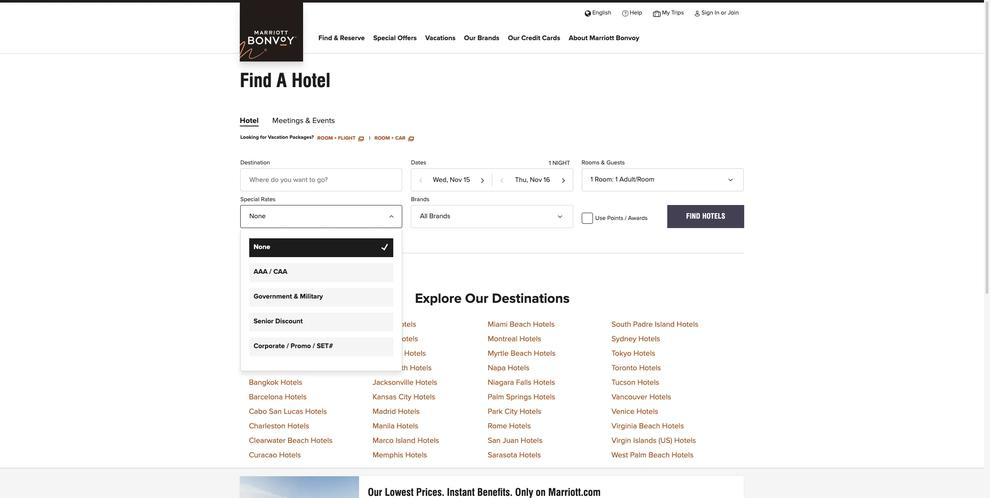 Task type: vqa. For each thing, say whether or not it's contained in the screenshot.


Task type: locate. For each thing, give the bounding box(es) containing it.
1 vertical spatial city
[[505, 408, 518, 416]]

fort
[[373, 365, 386, 373]]

west palm beach hotels link
[[611, 452, 693, 460]]

& for military
[[294, 293, 298, 300]]

& left military
[[294, 293, 298, 300]]

suitcase image
[[653, 10, 661, 16]]

madrid hotels
[[373, 408, 420, 416]]

baltimore hotels
[[249, 365, 305, 373]]

special for special rates
[[240, 197, 259, 203]]

none link up aaa / caa link
[[249, 239, 393, 257]]

+ for car
[[391, 136, 394, 141]]

1 horizontal spatial room
[[374, 136, 390, 141]]

0 horizontal spatial arrow down image
[[559, 211, 566, 218]]

florence
[[373, 350, 402, 358]]

brands up all
[[411, 197, 429, 203]]

find inside 'button'
[[686, 212, 700, 220]]

brands right all
[[429, 213, 450, 220]]

1 + from the left
[[334, 136, 337, 141]]

beach up virgin islands (us) hotels link
[[639, 423, 660, 431]]

+
[[334, 136, 337, 141], [391, 136, 394, 141]]

guests
[[606, 160, 625, 166]]

padre
[[633, 321, 653, 329]]

special left "rates" at left
[[240, 197, 259, 203]]

room for room + car
[[374, 136, 390, 141]]

miami
[[488, 321, 508, 329]]

1 horizontal spatial opens in a new browser window. image
[[408, 136, 413, 141]]

account image
[[695, 10, 700, 16]]

room down events
[[317, 136, 333, 141]]

1 down rooms
[[591, 176, 593, 183]]

memphis
[[373, 452, 403, 460]]

caa
[[273, 269, 287, 275]]

arrow down image for brands
[[559, 211, 566, 218]]

find for find a hotel
[[240, 69, 272, 91]]

1 for 1 room : 1 adult /room
[[591, 176, 593, 183]]

room + car
[[374, 136, 407, 141]]

curacao hotels
[[249, 452, 301, 460]]

1 horizontal spatial find
[[318, 35, 332, 41]]

set#
[[317, 343, 333, 350]]

beach down charleston hotels link
[[288, 437, 309, 445]]

bangkok hotels
[[249, 379, 302, 387]]

opens in a new browser window. image inside room + car link
[[408, 136, 413, 141]]

my trips
[[662, 10, 684, 16]]

points
[[607, 215, 623, 221]]

2 horizontal spatial room
[[595, 176, 612, 183]]

island right the padre
[[655, 321, 675, 329]]

+ left flight
[[334, 136, 337, 141]]

opens in a new browser window. image
[[358, 136, 363, 141], [408, 136, 413, 141]]

virginia
[[611, 423, 637, 431]]

1 horizontal spatial san
[[488, 437, 501, 445]]

1 vertical spatial find
[[240, 69, 272, 91]]

none
[[249, 213, 266, 220], [254, 244, 270, 251]]

brands for our brands
[[477, 35, 499, 41]]

none down the special rates
[[249, 213, 266, 220]]

napa
[[488, 365, 506, 373]]

flight
[[338, 136, 356, 141]]

0 vertical spatial san
[[269, 408, 282, 416]]

curacao
[[249, 452, 277, 460]]

senior discount
[[254, 318, 303, 325]]

& for events
[[305, 117, 310, 125]]

beach up montreal hotels link
[[510, 321, 531, 329]]

(us)
[[659, 437, 672, 445]]

beach for virginia
[[639, 423, 660, 431]]

manila
[[373, 423, 395, 431]]

vacations
[[425, 35, 456, 41]]

0 horizontal spatial hotel
[[240, 117, 259, 125]]

1 vertical spatial palm
[[630, 452, 646, 460]]

1 horizontal spatial city
[[505, 408, 518, 416]]

1 right :
[[615, 176, 618, 183]]

bahamas hotels
[[249, 336, 304, 343]]

use points / awards
[[595, 215, 648, 221]]

napa hotels
[[488, 365, 529, 373]]

1 horizontal spatial arrow down image
[[730, 174, 736, 181]]

opens in a new browser window. image right car
[[408, 136, 413, 141]]

find
[[318, 35, 332, 41], [240, 69, 272, 91], [686, 212, 700, 220]]

1 horizontal spatial 1
[[591, 176, 593, 183]]

rooms & guests
[[582, 160, 625, 166]]

madrid hotels link
[[373, 408, 420, 416]]

rates
[[261, 197, 276, 203]]

our for our brands
[[464, 35, 476, 41]]

jacksonville hotels link
[[373, 379, 437, 387]]

1 opens in a new browser window. image from the left
[[358, 136, 363, 141]]

brands inside 'link'
[[429, 213, 450, 220]]

2 vertical spatial find
[[686, 212, 700, 220]]

& right rooms
[[601, 160, 605, 166]]

barcelona hotels
[[249, 394, 307, 402]]

0 vertical spatial special
[[373, 35, 396, 41]]

special inside "link"
[[373, 35, 396, 41]]

2 vertical spatial brands
[[429, 213, 450, 220]]

help
[[630, 10, 642, 16]]

beach down "montreal hotels" at bottom
[[511, 350, 532, 358]]

west palm beach hotels
[[611, 452, 693, 460]]

0 horizontal spatial 1
[[549, 160, 551, 166]]

0 horizontal spatial special
[[240, 197, 259, 203]]

sydney hotels link
[[611, 336, 660, 343]]

1 left night at the right of the page
[[549, 160, 551, 166]]

discount
[[275, 318, 303, 325]]

1 vertical spatial special
[[240, 197, 259, 203]]

niagara falls hotels
[[488, 379, 555, 387]]

awards
[[628, 215, 648, 221]]

san down barcelona hotels 'link' at the left bottom of page
[[269, 408, 282, 416]]

1 vertical spatial arrow down image
[[559, 211, 566, 218]]

venice hotels
[[611, 408, 658, 416]]

2 horizontal spatial 1
[[615, 176, 618, 183]]

& inside find & reserve link
[[334, 35, 338, 41]]

1 horizontal spatial special
[[373, 35, 396, 41]]

montreal hotels link
[[488, 336, 541, 343]]

palm up park
[[488, 394, 504, 402]]

1 vertical spatial brands
[[411, 197, 429, 203]]

none up aaa at the bottom of the page
[[254, 244, 270, 251]]

0 vertical spatial city
[[399, 394, 412, 402]]

room right |
[[374, 136, 390, 141]]

trigger image
[[388, 211, 395, 218]]

1 vertical spatial none
[[254, 244, 270, 251]]

0 horizontal spatial +
[[334, 136, 337, 141]]

aaa
[[254, 269, 268, 275]]

room down 'rooms & guests'
[[595, 176, 612, 183]]

all
[[420, 213, 428, 220]]

2 horizontal spatial find
[[686, 212, 700, 220]]

help link
[[617, 3, 648, 22]]

& left events
[[305, 117, 310, 125]]

meetings & events
[[272, 117, 335, 125]]

opens in a new browser window. image inside room + flight link
[[358, 136, 363, 141]]

check image
[[382, 243, 390, 251]]

0 horizontal spatial palm
[[488, 394, 504, 402]]

brands left credit
[[477, 35, 499, 41]]

opens in a new browser window. image left |
[[358, 136, 363, 141]]

1 vertical spatial island
[[396, 437, 415, 445]]

arlington hotels
[[249, 321, 303, 329]]

dubai
[[373, 321, 392, 329]]

special left offers
[[373, 35, 396, 41]]

1 horizontal spatial island
[[655, 321, 675, 329]]

1 vertical spatial none link
[[249, 239, 393, 257]]

1 horizontal spatial +
[[391, 136, 394, 141]]

&
[[334, 35, 338, 41], [305, 117, 310, 125], [601, 160, 605, 166], [294, 293, 298, 300]]

trips
[[671, 10, 684, 16]]

0 horizontal spatial find
[[240, 69, 272, 91]]

Destination text field
[[240, 168, 402, 191]]

corporate / promo / set# link
[[249, 338, 393, 357]]

none link down destination text box
[[240, 205, 402, 228]]

hotel up "looking"
[[240, 117, 259, 125]]

rome hotels
[[488, 423, 531, 431]]

night
[[552, 160, 570, 166]]

explore our destinations
[[415, 292, 570, 306]]

san down rome
[[488, 437, 501, 445]]

our for our credit cards
[[508, 35, 520, 41]]

arrow down image
[[730, 174, 736, 181], [559, 211, 566, 218]]

lucas
[[284, 408, 303, 416]]

corporate / promo / set#
[[254, 343, 333, 350]]

0 vertical spatial none
[[249, 213, 266, 220]]

+ left car
[[391, 136, 394, 141]]

help image
[[622, 10, 628, 16]]

0 horizontal spatial island
[[396, 437, 415, 445]]

our left credit
[[508, 35, 520, 41]]

city up rome hotels
[[505, 408, 518, 416]]

arrow down image inside all brands 'link'
[[559, 211, 566, 218]]

2 opens in a new browser window. image from the left
[[408, 136, 413, 141]]

island up memphis hotels link
[[396, 437, 415, 445]]

& for reserve
[[334, 35, 338, 41]]

0 vertical spatial find
[[318, 35, 332, 41]]

0 horizontal spatial room
[[317, 136, 333, 141]]

montreal
[[488, 336, 518, 343]]

0 vertical spatial arrow down image
[[730, 174, 736, 181]]

hotel right "a"
[[292, 69, 330, 91]]

napa hotels link
[[488, 365, 529, 373]]

dublin
[[373, 336, 394, 343]]

2 + from the left
[[391, 136, 394, 141]]

& inside meetings & events link
[[305, 117, 310, 125]]

virgin islands (us) hotels link
[[611, 437, 696, 445]]

our up miami
[[465, 292, 488, 306]]

none for check image
[[254, 244, 270, 251]]

springs
[[506, 394, 532, 402]]

special
[[373, 35, 396, 41], [240, 197, 259, 203]]

& inside government & military link
[[294, 293, 298, 300]]

destination
[[240, 160, 270, 166]]

& left reserve
[[334, 35, 338, 41]]

hotel
[[292, 69, 330, 91], [240, 117, 259, 125]]

marco island hotels link
[[373, 437, 439, 445]]

brands
[[477, 35, 499, 41], [411, 197, 429, 203], [429, 213, 450, 220]]

0 horizontal spatial city
[[399, 394, 412, 402]]

book direct image
[[240, 477, 359, 498]]

barcelona
[[249, 394, 283, 402]]

baltimore
[[249, 365, 281, 373]]

our right the vacations
[[464, 35, 476, 41]]

meetings & events link
[[272, 117, 335, 128]]

south padre island hotels link
[[611, 321, 698, 329]]

tucson hotels
[[611, 379, 659, 387]]

/ left set#
[[313, 343, 315, 350]]

0 vertical spatial hotel
[[292, 69, 330, 91]]

1 for 1 night
[[549, 160, 551, 166]]

1 vertical spatial hotel
[[240, 117, 259, 125]]

south
[[611, 321, 631, 329]]

0 horizontal spatial opens in a new browser window. image
[[358, 136, 363, 141]]

palm down islands
[[630, 452, 646, 460]]

marriott
[[589, 35, 614, 41]]

our brands link
[[464, 32, 499, 45]]

all brands link
[[411, 205, 573, 228]]

0 vertical spatial brands
[[477, 35, 499, 41]]

city down jacksonville hotels link
[[399, 394, 412, 402]]



Task type: describe. For each thing, give the bounding box(es) containing it.
rooms
[[582, 160, 600, 166]]

next check-out dates image
[[561, 174, 566, 187]]

sarasota
[[488, 452, 517, 460]]

aaa / caa link
[[249, 263, 393, 282]]

virginia beach hotels link
[[611, 423, 684, 431]]

all brands
[[420, 213, 450, 220]]

brands for all brands
[[429, 213, 450, 220]]

beach for myrtle
[[511, 350, 532, 358]]

park city hotels
[[488, 408, 541, 416]]

montreal hotels
[[488, 336, 541, 343]]

english link
[[579, 3, 617, 22]]

sarasota hotels link
[[488, 452, 541, 460]]

kansas city hotels link
[[373, 394, 435, 402]]

arrow down image for rooms & guests
[[730, 174, 736, 181]]

kansas city hotels
[[373, 394, 435, 402]]

1 horizontal spatial palm
[[630, 452, 646, 460]]

clearwater beach hotels link
[[249, 437, 333, 445]]

special for special offers
[[373, 35, 396, 41]]

use
[[595, 215, 606, 221]]

kansas
[[373, 394, 397, 402]]

myrtle
[[488, 350, 509, 358]]

marco island hotels
[[373, 437, 439, 445]]

bali
[[249, 350, 261, 358]]

manila hotels
[[373, 423, 418, 431]]

beach for clearwater
[[288, 437, 309, 445]]

miami beach hotels
[[488, 321, 555, 329]]

park
[[488, 408, 503, 416]]

events
[[312, 117, 335, 125]]

1 vertical spatial san
[[488, 437, 501, 445]]

globe image
[[585, 10, 591, 16]]

cabo
[[249, 408, 267, 416]]

opens in a new browser window. image for room + flight
[[358, 136, 363, 141]]

city for kansas
[[399, 394, 412, 402]]

military
[[300, 293, 323, 300]]

bahamas
[[249, 336, 280, 343]]

or
[[721, 10, 726, 16]]

find for find hotels
[[686, 212, 700, 220]]

a
[[277, 69, 287, 91]]

0 vertical spatial none link
[[240, 205, 402, 228]]

Check-in text field
[[411, 169, 492, 191]]

0 vertical spatial palm
[[488, 394, 504, 402]]

our credit cards
[[508, 35, 560, 41]]

vancouver
[[611, 394, 647, 402]]

jacksonville hotels
[[373, 379, 437, 387]]

promo
[[291, 343, 311, 350]]

cards
[[542, 35, 560, 41]]

:
[[612, 176, 614, 183]]

bangkok hotels link
[[249, 379, 302, 387]]

opens in a new browser window. image for room + car
[[408, 136, 413, 141]]

dates
[[411, 160, 426, 166]]

government
[[254, 293, 292, 300]]

find a hotel
[[240, 69, 330, 91]]

/ left caa
[[269, 269, 272, 275]]

palm springs hotels link
[[488, 394, 555, 402]]

looking for vacation packages?
[[240, 135, 314, 140]]

our brands
[[464, 35, 499, 41]]

manila hotels link
[[373, 423, 418, 431]]

rome
[[488, 423, 507, 431]]

myrtle beach hotels
[[488, 350, 556, 358]]

Check-out text field
[[492, 169, 573, 191]]

find & reserve
[[318, 35, 365, 41]]

corporate
[[254, 343, 285, 350]]

fort worth hotels
[[373, 365, 432, 373]]

san juan hotels link
[[488, 437, 542, 445]]

tokyo hotels link
[[611, 350, 655, 358]]

senior discount link
[[249, 313, 393, 332]]

our credit cards link
[[508, 32, 560, 45]]

+ for flight
[[334, 136, 337, 141]]

room for room + flight
[[317, 136, 333, 141]]

find hotels
[[686, 212, 725, 220]]

sydney hotels
[[611, 336, 660, 343]]

offers
[[398, 35, 417, 41]]

charleston hotels link
[[249, 423, 309, 431]]

arlington
[[249, 321, 279, 329]]

charleston
[[249, 423, 285, 431]]

hotels inside 'button'
[[702, 212, 725, 220]]

marco
[[373, 437, 394, 445]]

packages?
[[289, 135, 314, 140]]

west
[[611, 452, 628, 460]]

city for park
[[505, 408, 518, 416]]

virginia beach hotels
[[611, 423, 684, 431]]

english
[[592, 10, 611, 16]]

my trips link
[[648, 3, 689, 22]]

tokyo hotels
[[611, 350, 655, 358]]

barcelona hotels link
[[249, 394, 307, 402]]

clearwater beach hotels
[[249, 437, 333, 445]]

/ left 'promo'
[[287, 343, 289, 350]]

0 vertical spatial island
[[655, 321, 675, 329]]

beach down virgin islands (us) hotels
[[648, 452, 670, 460]]

room + car link
[[374, 135, 413, 141]]

bali hotels link
[[249, 350, 285, 358]]

rome hotels link
[[488, 423, 531, 431]]

& for guests
[[601, 160, 605, 166]]

credit
[[521, 35, 540, 41]]

memphis hotels link
[[373, 452, 427, 460]]

islands
[[633, 437, 657, 445]]

0 horizontal spatial san
[[269, 408, 282, 416]]

my
[[662, 10, 670, 16]]

none for trigger icon
[[249, 213, 266, 220]]

bali hotels
[[249, 350, 285, 358]]

aaa / caa
[[254, 269, 287, 275]]

government & military link
[[249, 288, 393, 307]]

find for find & reserve
[[318, 35, 332, 41]]

next check-in dates image
[[480, 174, 485, 187]]

/ right points
[[625, 215, 627, 221]]

beach for miami
[[510, 321, 531, 329]]

toronto hotels
[[611, 365, 661, 373]]

about
[[569, 35, 588, 41]]

1 horizontal spatial hotel
[[292, 69, 330, 91]]

palm springs hotels
[[488, 394, 555, 402]]

adult
[[619, 176, 635, 183]]

find & reserve link
[[318, 32, 365, 45]]

government & military
[[254, 293, 323, 300]]

juan
[[503, 437, 519, 445]]



